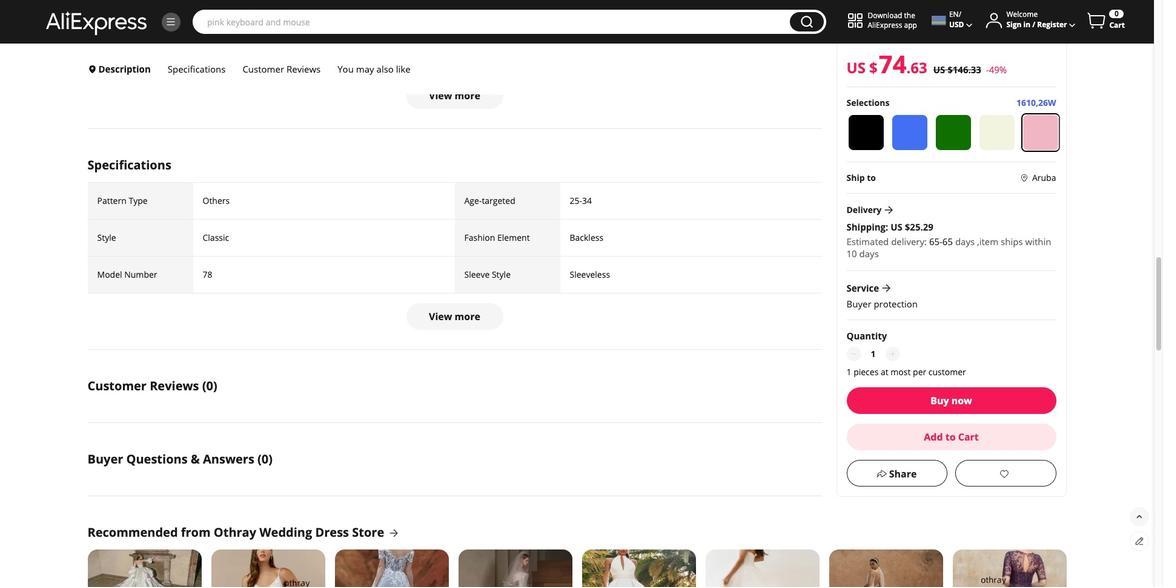 Task type: describe. For each thing, give the bounding box(es) containing it.
aliexpress
[[868, 20, 902, 30]]

view for first view more button from the bottom of the page
[[429, 310, 452, 323]]

4. how to measure please see our details page
[[102, 62, 238, 85]]

want
[[131, 9, 148, 20]]

1
[[847, 366, 852, 378]]

1sqid_b image
[[165, 16, 176, 27]]

view more for first view more button
[[429, 89, 480, 102]]

customer reviews (0)
[[88, 378, 217, 394]]

model number
[[97, 269, 157, 280]]

service
[[847, 282, 879, 294]]

days for 10
[[859, 248, 879, 260]]

pattern
[[97, 195, 126, 206]]

please inside 2. if you want to customize, please send us the following size
[[197, 9, 218, 20]]

model
[[97, 269, 122, 280]]

backless
[[570, 232, 604, 243]]

following
[[124, 22, 157, 33]]

estimated delivery: 65-65 days
[[847, 236, 975, 248]]

pink keyboard and mouse text field
[[201, 16, 784, 28]]

fashion
[[464, 232, 495, 243]]

placing
[[126, 42, 151, 53]]

after
[[108, 42, 124, 53]]

you
[[116, 9, 129, 20]]

3.
[[102, 42, 108, 53]]

othray
[[214, 525, 256, 541]]

you
[[338, 63, 354, 75]]

more for first view more button from the bottom of the page
[[455, 310, 480, 323]]

protection
[[874, 298, 918, 310]]

download the aliexpress app
[[868, 10, 917, 30]]

customer for customer reviews (0)
[[88, 378, 147, 394]]

answers
[[203, 451, 254, 468]]

-
[[986, 63, 989, 75]]

2 view more button from the top
[[406, 303, 503, 330]]

.
[[907, 57, 911, 77]]

type
[[129, 195, 148, 206]]

34
[[582, 195, 592, 206]]

welcome
[[1007, 9, 1038, 20]]

65
[[943, 236, 953, 248]]

download
[[868, 10, 902, 21]]

0 horizontal spatial /
[[959, 9, 962, 20]]

add to cart
[[924, 431, 979, 444]]

1 view more button from the top
[[406, 82, 503, 109]]

sleeve style
[[464, 269, 511, 280]]

in
[[1024, 20, 1031, 30]]

targeted
[[482, 195, 515, 206]]

days for 65
[[955, 236, 975, 248]]

sign
[[1007, 20, 1022, 30]]

ships
[[1001, 236, 1023, 248]]

if
[[108, 9, 114, 20]]

age-targeted
[[464, 195, 515, 206]]

6
[[911, 57, 919, 77]]

fashion element
[[464, 232, 530, 243]]

view more for first view more button from the bottom of the page
[[429, 310, 480, 323]]

4
[[893, 47, 907, 80]]

49%
[[989, 63, 1007, 75]]

you may also like link
[[329, 58, 421, 81]]

1 horizontal spatial us
[[891, 221, 903, 233]]

$146.33
[[948, 63, 981, 75]]

register
[[1037, 20, 1067, 30]]

ship to
[[847, 172, 876, 183]]

questions
[[126, 451, 188, 468]]

shipping:
[[847, 221, 888, 233]]

like
[[396, 63, 411, 75]]

recommended from othray wedding dress store
[[88, 525, 384, 541]]

to right ship
[[867, 172, 876, 183]]

sign in / register
[[1007, 20, 1067, 30]]

now
[[952, 394, 972, 408]]

cart inside add to cart 'button'
[[958, 431, 979, 444]]

shipping: us $25.29
[[847, 221, 934, 233]]

25-
[[570, 195, 582, 206]]

description
[[98, 63, 151, 75]]

see
[[189, 62, 200, 73]]

and
[[186, 42, 198, 53]]

measure
[[136, 62, 164, 73]]

add
[[924, 431, 943, 444]]

25-34
[[570, 195, 592, 206]]

most
[[891, 366, 911, 378]]

0 cart
[[1110, 8, 1125, 30]]

please inside 4. how to measure please see our details page
[[166, 62, 187, 73]]

,item ships within 10 days
[[847, 236, 1051, 260]]

1 horizontal spatial cart
[[1110, 20, 1125, 30]]

1 vertical spatial specifications
[[88, 157, 171, 173]]

0 vertical spatial style
[[97, 232, 116, 243]]

from
[[181, 525, 211, 541]]

customer for customer reviews
[[243, 63, 284, 75]]

3. after placing the order and paying.
[[102, 42, 225, 53]]

description link
[[88, 58, 159, 81]]

buyer protection
[[847, 298, 918, 310]]

customer reviews
[[243, 63, 321, 75]]

1 vertical spatial style
[[492, 269, 511, 280]]



Task type: locate. For each thing, give the bounding box(es) containing it.
the inside download the aliexpress app
[[904, 10, 915, 21]]

aruba
[[1032, 172, 1056, 183]]

may
[[356, 63, 374, 75]]

1 vertical spatial reviews
[[150, 378, 199, 394]]

style up model
[[97, 232, 116, 243]]

0 horizontal spatial the
[[112, 22, 122, 33]]

estimated
[[847, 236, 889, 248]]

delivery:
[[891, 236, 927, 248]]

customize,
[[158, 9, 195, 20]]

age-
[[464, 195, 482, 206]]

0 horizontal spatial please
[[166, 62, 187, 73]]

days right 10
[[859, 248, 879, 260]]

style right sleeve
[[492, 269, 511, 280]]

days
[[955, 236, 975, 248], [859, 248, 879, 260]]

2 more from the top
[[455, 310, 480, 323]]

more
[[455, 89, 480, 102], [455, 310, 480, 323]]

customer
[[243, 63, 284, 75], [88, 378, 147, 394]]

days right 65 on the top right
[[955, 236, 975, 248]]

sleeveless
[[570, 269, 610, 280]]

reviews for customer reviews (0)
[[150, 378, 199, 394]]

2 view from the top
[[429, 310, 452, 323]]

specifications up the pattern type
[[88, 157, 171, 173]]

2.
[[102, 9, 108, 20]]

to right "how"
[[127, 62, 134, 73]]

2 horizontal spatial us
[[933, 63, 945, 75]]

number
[[124, 269, 157, 280]]

buyer down service
[[847, 298, 872, 310]]

1 horizontal spatial (0)
[[258, 451, 273, 468]]

app
[[904, 20, 917, 30]]

details
[[216, 62, 238, 73]]

&
[[191, 451, 200, 468]]

to inside 2. if you want to customize, please send us the following size
[[150, 9, 156, 20]]

1 vertical spatial view
[[429, 310, 452, 323]]

cart right add
[[958, 431, 979, 444]]

1 horizontal spatial customer
[[243, 63, 284, 75]]

0 horizontal spatial customer
[[88, 378, 147, 394]]

us
[[847, 57, 866, 77], [933, 63, 945, 75], [891, 221, 903, 233]]

1 vertical spatial view more button
[[406, 303, 503, 330]]

specifications
[[168, 63, 226, 75], [88, 157, 171, 173]]

2 view more from the top
[[429, 310, 480, 323]]

please left send
[[197, 9, 218, 20]]

10
[[847, 248, 857, 260]]

sleeve
[[464, 269, 490, 280]]

0 vertical spatial view more
[[429, 89, 480, 102]]

you may also like
[[338, 63, 413, 75]]

within
[[1025, 236, 1051, 248]]

1 vertical spatial the
[[112, 22, 122, 33]]

0 vertical spatial reviews
[[287, 63, 321, 75]]

7
[[879, 47, 893, 80]]

others
[[203, 195, 230, 206]]

at
[[881, 366, 889, 378]]

/ right in
[[1032, 20, 1036, 30]]

us
[[102, 22, 110, 33]]

1 vertical spatial please
[[166, 62, 187, 73]]

add to cart button
[[847, 424, 1056, 451]]

to inside 4. how to measure please see our details page
[[127, 62, 134, 73]]

the inside 2. if you want to customize, please send us the following size
[[112, 22, 122, 33]]

1 horizontal spatial the
[[153, 42, 164, 53]]

1 vertical spatial view more
[[429, 310, 480, 323]]

0 horizontal spatial reviews
[[150, 378, 199, 394]]

pattern type
[[97, 195, 148, 206]]

days inside ,item ships within 10 days
[[859, 248, 879, 260]]

$
[[869, 57, 878, 77]]

0 vertical spatial specifications
[[168, 63, 226, 75]]

buy
[[931, 394, 949, 408]]

view more button
[[406, 82, 503, 109], [406, 303, 503, 330]]

buy now button
[[847, 388, 1056, 414]]

reviews
[[287, 63, 321, 75], [150, 378, 199, 394]]

us right 3
[[933, 63, 945, 75]]

0 vertical spatial cart
[[1110, 20, 1125, 30]]

0 vertical spatial (0)
[[202, 378, 217, 394]]

dress
[[315, 525, 349, 541]]

0 horizontal spatial buyer
[[88, 451, 123, 468]]

reviews for customer reviews
[[287, 63, 321, 75]]

4.
[[102, 62, 108, 73]]

0 vertical spatial more
[[455, 89, 480, 102]]

1610,26w
[[1017, 97, 1056, 108]]

to right 'want'
[[150, 9, 156, 20]]

size
[[159, 22, 173, 33]]

2 vertical spatial the
[[153, 42, 164, 53]]

1 horizontal spatial reviews
[[287, 63, 321, 75]]

view more
[[429, 89, 480, 102], [429, 310, 480, 323]]

element
[[497, 232, 530, 243]]

1 vertical spatial more
[[455, 310, 480, 323]]

buyer questions & answers (0)
[[88, 451, 273, 468]]

1 more from the top
[[455, 89, 480, 102]]

1 pieces at most per customer
[[847, 366, 966, 378]]

classic
[[203, 232, 229, 243]]

to inside 'button'
[[946, 431, 956, 444]]

more for first view more button
[[455, 89, 480, 102]]

selections
[[847, 97, 890, 108]]

please
[[197, 9, 218, 20], [166, 62, 187, 73]]

view more button down sleeve
[[406, 303, 503, 330]]

0 vertical spatial please
[[197, 9, 218, 20]]

us up delivery:
[[891, 221, 903, 233]]

/ left sign
[[959, 9, 962, 20]]

0 vertical spatial customer
[[243, 63, 284, 75]]

1 horizontal spatial /
[[1032, 20, 1036, 30]]

store
[[352, 525, 384, 541]]

ship
[[847, 172, 865, 183]]

buyer
[[847, 298, 872, 310], [88, 451, 123, 468]]

2. if you want to customize, please send us the following size
[[102, 9, 236, 33]]

buyer for buyer protection
[[847, 298, 872, 310]]

the right us
[[112, 22, 122, 33]]

customer
[[929, 366, 966, 378]]

0 horizontal spatial us
[[847, 57, 866, 77]]

per
[[913, 366, 926, 378]]

1 horizontal spatial please
[[197, 9, 218, 20]]

specifications link
[[159, 58, 234, 81]]

0 vertical spatial view
[[429, 89, 452, 102]]

1 horizontal spatial style
[[492, 269, 511, 280]]

recommended
[[88, 525, 178, 541]]

how
[[108, 62, 125, 73]]

also
[[377, 63, 394, 75]]

buyer for buyer questions & answers (0)
[[88, 451, 123, 468]]

wedding
[[259, 525, 312, 541]]

buyer left questions
[[88, 451, 123, 468]]

cart down the 0
[[1110, 20, 1125, 30]]

please left see
[[166, 62, 187, 73]]

0 horizontal spatial style
[[97, 232, 116, 243]]

en
[[949, 9, 959, 20]]

None button
[[790, 12, 824, 32]]

1 vertical spatial cart
[[958, 431, 979, 444]]

78
[[203, 269, 212, 280]]

share
[[889, 468, 917, 481]]

pieces
[[854, 366, 879, 378]]

send
[[220, 9, 236, 20]]

1 view more from the top
[[429, 89, 480, 102]]

65-
[[929, 236, 943, 248]]

quantity
[[847, 330, 887, 342]]

1 horizontal spatial buyer
[[847, 298, 872, 310]]

1 horizontal spatial days
[[955, 236, 975, 248]]

,item
[[977, 236, 999, 248]]

the left order
[[153, 42, 164, 53]]

$25.29
[[905, 221, 934, 233]]

0 horizontal spatial days
[[859, 248, 879, 260]]

0 horizontal spatial (0)
[[202, 378, 217, 394]]

/
[[959, 9, 962, 20], [1032, 20, 1036, 30]]

recommended from othray wedding dress store link
[[88, 516, 404, 550]]

view more button down like
[[406, 82, 503, 109]]

the right download
[[904, 10, 915, 21]]

en /
[[949, 9, 962, 20]]

0 vertical spatial the
[[904, 10, 915, 21]]

0
[[1115, 8, 1119, 19]]

page
[[102, 75, 118, 85]]

None text field
[[864, 347, 883, 362]]

specifications down the and
[[168, 63, 226, 75]]

0 vertical spatial view more button
[[406, 82, 503, 109]]

1 vertical spatial buyer
[[88, 451, 123, 468]]

0 horizontal spatial cart
[[958, 431, 979, 444]]

0 vertical spatial buyer
[[847, 298, 872, 310]]

1 view from the top
[[429, 89, 452, 102]]

3
[[919, 57, 927, 77]]

us left $
[[847, 57, 866, 77]]

1 vertical spatial (0)
[[258, 451, 273, 468]]

view for first view more button
[[429, 89, 452, 102]]

1 vertical spatial customer
[[88, 378, 147, 394]]

2 horizontal spatial the
[[904, 10, 915, 21]]

us $ 7 4 . 6 3 us $146.33 -49%
[[847, 47, 1007, 80]]

to right add
[[946, 431, 956, 444]]



Task type: vqa. For each thing, say whether or not it's contained in the screenshot.
the topmost United
no



